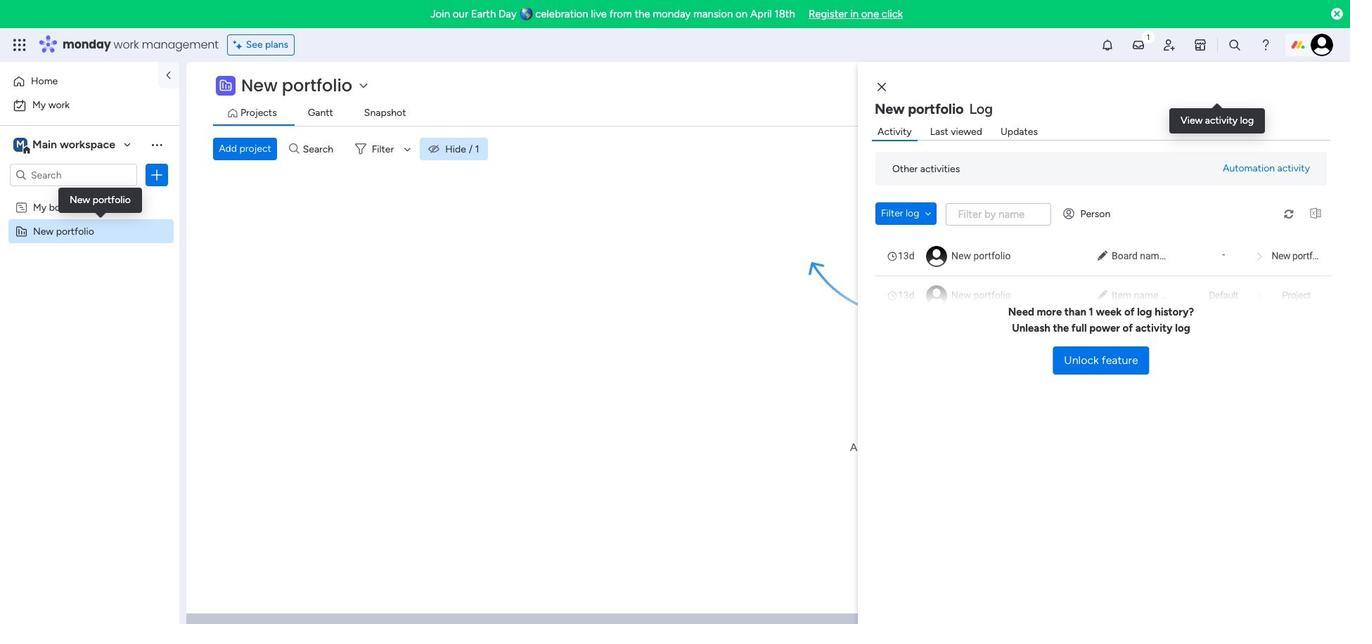 Task type: describe. For each thing, give the bounding box(es) containing it.
1 horizontal spatial list box
[[876, 236, 1333, 315]]

v2 edit image
[[1098, 249, 1108, 264]]

see plans image
[[233, 37, 246, 53]]

options image
[[150, 168, 164, 182]]

invite members image
[[1163, 38, 1177, 52]]

help image
[[1259, 38, 1273, 52]]

1 vertical spatial option
[[8, 94, 171, 117]]

search everything image
[[1228, 38, 1242, 52]]

Filter by name field
[[946, 203, 1052, 226]]

jacob simon image
[[1311, 34, 1333, 56]]

refresh image
[[1278, 209, 1300, 219]]

Search in workspace field
[[30, 167, 117, 183]]

0 vertical spatial option
[[8, 70, 150, 93]]

arrow down image
[[399, 141, 416, 158]]

monday marketplace image
[[1194, 38, 1208, 52]]

workspace options image
[[150, 138, 164, 152]]



Task type: vqa. For each thing, say whether or not it's contained in the screenshot.
Notifications image
yes



Task type: locate. For each thing, give the bounding box(es) containing it.
v2 search image
[[289, 141, 299, 157]]

Search field
[[299, 139, 342, 159]]

angle down image
[[925, 209, 932, 219]]

0 horizontal spatial list box
[[0, 192, 179, 433]]

tab list
[[213, 103, 1350, 126]]

select product image
[[13, 38, 27, 52]]

option
[[8, 70, 150, 93], [8, 94, 171, 117], [0, 194, 179, 197]]

1 image
[[1142, 29, 1155, 45]]

no results image
[[809, 230, 1125, 388]]

workspace image
[[13, 137, 27, 153]]

v2 edit image
[[1098, 288, 1108, 303]]

export to excel image
[[1305, 209, 1327, 219]]

workspace selection element
[[13, 136, 117, 155]]

notifications image
[[1101, 38, 1115, 52]]

2 vertical spatial option
[[0, 194, 179, 197]]

close image
[[878, 82, 886, 92]]

list box
[[0, 192, 179, 433], [876, 236, 1333, 315]]

update feed image
[[1132, 38, 1146, 52]]



